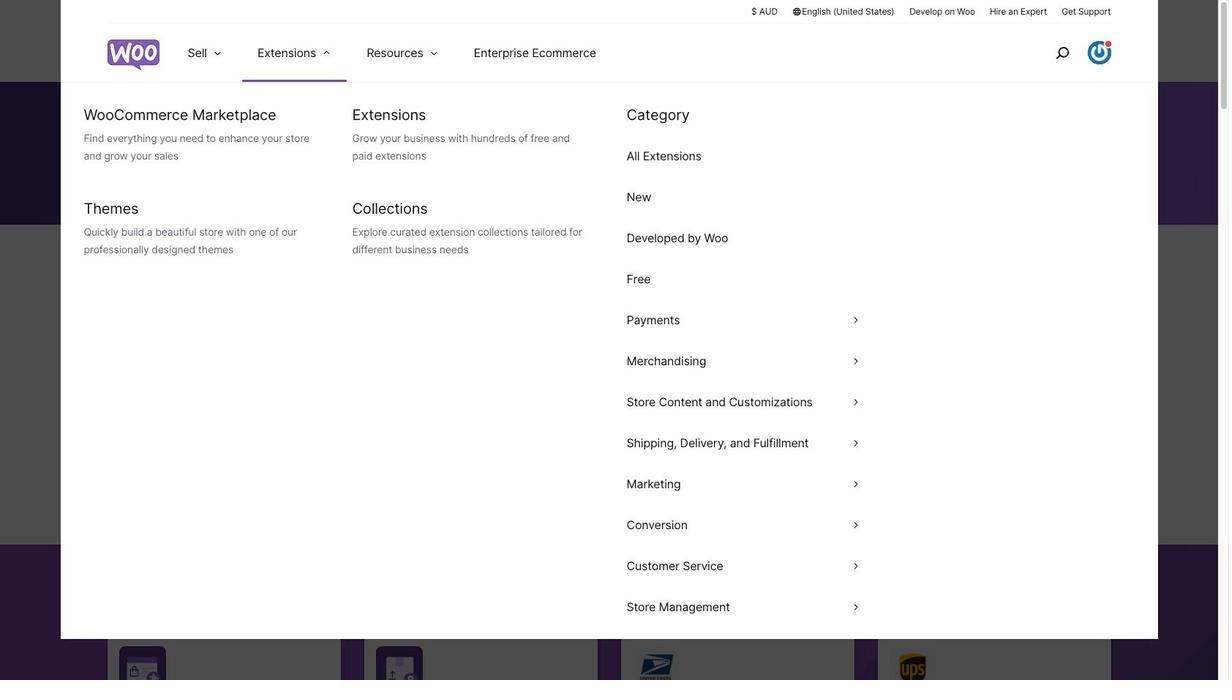 Task type: describe. For each thing, give the bounding box(es) containing it.
search image
[[1051, 41, 1074, 64]]



Task type: locate. For each thing, give the bounding box(es) containing it.
service navigation menu element
[[1024, 29, 1111, 76]]

open account menu image
[[1088, 41, 1111, 64]]



Task type: vqa. For each thing, say whether or not it's contained in the screenshot.
bottommost platform
no



